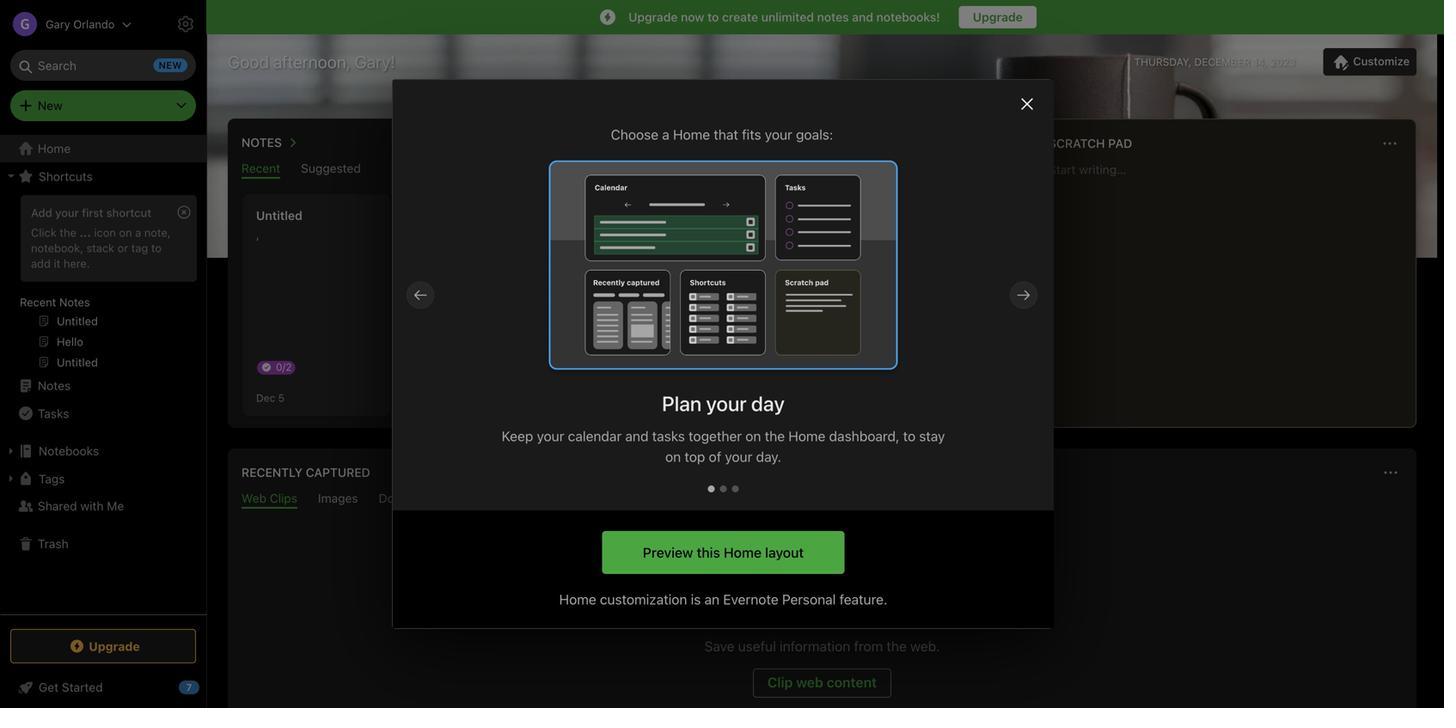 Task type: locate. For each thing, give the bounding box(es) containing it.
0 vertical spatial notes
[[242, 135, 282, 150]]

to
[[708, 10, 719, 24], [151, 242, 162, 254], [904, 428, 916, 445]]

your right of
[[725, 449, 753, 465]]

Start writing… text field
[[1049, 163, 1416, 414]]

note
[[813, 318, 840, 335]]

0 vertical spatial tab list
[[231, 161, 1011, 179]]

None search field
[[22, 50, 184, 81]]

your up together
[[707, 392, 747, 416]]

your inside group
[[55, 206, 79, 219]]

dec
[[256, 392, 275, 404]]

0 horizontal spatial recent
[[20, 296, 56, 309]]

goals:
[[796, 126, 834, 143]]

0/2
[[276, 361, 292, 373]]

plan your day tab panel
[[393, 80, 1054, 468]]

recent for recent notes
[[20, 296, 56, 309]]

home
[[673, 126, 710, 143], [38, 141, 71, 156], [789, 428, 826, 445], [724, 545, 762, 561], [560, 592, 597, 608]]

your for plan your day
[[707, 392, 747, 416]]

untitled
[[256, 209, 303, 223], [573, 209, 619, 223]]

tree containing home
[[0, 135, 206, 614]]

to right now
[[708, 10, 719, 24]]

your right keep
[[537, 428, 565, 445]]

settings image
[[175, 14, 196, 34]]

web
[[242, 492, 267, 506]]

1 vertical spatial recent
[[20, 296, 56, 309]]

web clips
[[242, 492, 298, 506]]

clips
[[270, 492, 298, 506]]

web clips tab
[[242, 492, 298, 509]]

tab list containing recent
[[231, 161, 1011, 179]]

2 horizontal spatial on
[[746, 428, 761, 445]]

on up or
[[119, 226, 132, 239]]

2 vertical spatial notes
[[38, 379, 71, 393]]

on down tasks
[[666, 449, 681, 465]]

preview this home layout
[[643, 545, 804, 561]]

0 horizontal spatial upgrade
[[89, 640, 140, 654]]

to down note,
[[151, 242, 162, 254]]

good
[[228, 52, 269, 72]]

0 vertical spatial recent
[[242, 161, 280, 175]]

create
[[722, 10, 759, 24]]

notes
[[242, 135, 282, 150], [59, 296, 90, 309], [38, 379, 71, 393]]

1 horizontal spatial the
[[765, 428, 785, 445]]

a
[[662, 126, 670, 143], [135, 226, 141, 239]]

scratch pad
[[1049, 136, 1133, 151]]

upgrade
[[629, 10, 678, 24], [973, 10, 1023, 24], [89, 640, 140, 654]]

upgrade now to create unlimited notes and notebooks!
[[629, 10, 941, 24]]

from
[[854, 639, 883, 655]]

recent down "add"
[[20, 296, 56, 309]]

1 horizontal spatial untitled
[[573, 209, 619, 223]]

recent down notes button
[[242, 161, 280, 175]]

home inside button
[[724, 545, 762, 561]]

untitled ,
[[256, 209, 303, 242]]

0 horizontal spatial untitled
[[256, 209, 303, 223]]

tab list up layout
[[231, 492, 1414, 509]]

images tab
[[318, 492, 358, 509]]

2 horizontal spatial the
[[887, 639, 907, 655]]

0 horizontal spatial the
[[60, 226, 76, 239]]

1 vertical spatial the
[[765, 428, 785, 445]]

next slide image
[[1014, 285, 1035, 306]]

on up day. at the right of the page
[[746, 428, 761, 445]]

0 vertical spatial the
[[60, 226, 76, 239]]

1 vertical spatial a
[[135, 226, 141, 239]]

1 horizontal spatial recent
[[242, 161, 280, 175]]

recent inside group
[[20, 296, 56, 309]]

day
[[752, 392, 785, 416]]

and inside keep your calendar and tasks together on the home dashboard, to stay on top of your day.
[[626, 428, 649, 445]]

personal
[[783, 592, 836, 608]]

tag
[[131, 242, 148, 254]]

0 horizontal spatial and
[[626, 428, 649, 445]]

0 vertical spatial to
[[708, 10, 719, 24]]

upgrade button
[[960, 6, 1037, 28]]

an
[[705, 592, 720, 608]]

expand tags image
[[4, 472, 18, 486]]

1 horizontal spatial to
[[708, 10, 719, 24]]

tasks
[[652, 428, 685, 445]]

tab list
[[231, 161, 1011, 179], [231, 492, 1414, 509]]

a up tag
[[135, 226, 141, 239]]

web.
[[911, 639, 940, 655]]

1 horizontal spatial upgrade
[[629, 10, 678, 24]]

tab list down choose at the left top of page
[[231, 161, 1011, 179]]

on inside icon on a note, notebook, stack or tag to add it here.
[[119, 226, 132, 239]]

tab list containing web clips
[[231, 492, 1414, 509]]

the right from
[[887, 639, 907, 655]]

together
[[689, 428, 742, 445]]

the up day. at the right of the page
[[765, 428, 785, 445]]

notebook,
[[31, 242, 83, 254]]

good afternoon, gary!
[[228, 52, 395, 72]]

new
[[38, 98, 63, 113]]

home customization is an evernote personal feature.
[[560, 592, 888, 608]]

the inside keep your calendar and tasks together on the home dashboard, to stay on top of your day.
[[765, 428, 785, 445]]

a inside icon on a note, notebook, stack or tag to add it here.
[[135, 226, 141, 239]]

and
[[853, 10, 874, 24], [626, 428, 649, 445]]

dec 5
[[256, 392, 285, 404]]

0 horizontal spatial a
[[135, 226, 141, 239]]

1 tab list from the top
[[231, 161, 1011, 179]]

Search text field
[[22, 50, 184, 81]]

1 vertical spatial and
[[626, 428, 649, 445]]

recently captured
[[242, 466, 370, 480]]

and right notes
[[853, 10, 874, 24]]

suggested tab
[[301, 161, 361, 179]]

notes up recent tab
[[242, 135, 282, 150]]

1 vertical spatial tab list
[[231, 492, 1414, 509]]

shared
[[38, 499, 77, 513]]

documents
[[379, 492, 442, 506]]

save useful information from the web.
[[705, 639, 940, 655]]

notes link
[[0, 372, 206, 400]]

tree
[[0, 135, 206, 614]]

notes up tasks
[[38, 379, 71, 393]]

2 vertical spatial on
[[666, 449, 681, 465]]

keep
[[502, 428, 533, 445]]

trash link
[[0, 531, 206, 558]]

scratch pad button
[[1046, 133, 1133, 154]]

upgrade inside upgrade button
[[973, 10, 1023, 24]]

customize button
[[1324, 48, 1417, 76]]

day.
[[756, 449, 782, 465]]

click the ...
[[31, 226, 91, 239]]

december
[[1195, 56, 1251, 68]]

plan
[[662, 392, 702, 416]]

recent inside tab list
[[242, 161, 280, 175]]

create
[[743, 318, 782, 335]]

home right this
[[724, 545, 762, 561]]

2023
[[1271, 56, 1296, 68]]

notes down here.
[[59, 296, 90, 309]]

unlimited
[[762, 10, 814, 24]]

0 vertical spatial on
[[119, 226, 132, 239]]

2 tab list from the top
[[231, 492, 1414, 509]]

1 vertical spatial to
[[151, 242, 162, 254]]

tasks
[[38, 407, 69, 421]]

calendar
[[568, 428, 622, 445]]

5
[[278, 392, 285, 404]]

a right choose at the left top of page
[[662, 126, 670, 143]]

fits
[[742, 126, 762, 143]]

now
[[681, 10, 705, 24]]

,
[[256, 227, 260, 242]]

0 horizontal spatial to
[[151, 242, 162, 254]]

shortcut
[[106, 206, 151, 219]]

recently
[[242, 466, 303, 480]]

2 vertical spatial to
[[904, 428, 916, 445]]

shared with me
[[38, 499, 124, 513]]

and left tasks
[[626, 428, 649, 445]]

tags button
[[0, 465, 206, 493]]

0 horizontal spatial on
[[119, 226, 132, 239]]

2 horizontal spatial to
[[904, 428, 916, 445]]

0 vertical spatial and
[[853, 10, 874, 24]]

home inside keep your calendar and tasks together on the home dashboard, to stay on top of your day.
[[789, 428, 826, 445]]

2 untitled from the left
[[573, 209, 619, 223]]

the left ...
[[60, 226, 76, 239]]

expand notebooks image
[[4, 445, 18, 458]]

0 vertical spatial a
[[662, 126, 670, 143]]

plan your day
[[662, 392, 785, 416]]

to left stay
[[904, 428, 916, 445]]

group
[[0, 190, 206, 379]]

1 untitled from the left
[[256, 209, 303, 223]]

add your first shortcut
[[31, 206, 151, 219]]

1 vertical spatial notes
[[59, 296, 90, 309]]

untitled inside button
[[573, 209, 619, 223]]

notebooks
[[39, 444, 99, 458]]

new
[[785, 318, 810, 335]]

recent
[[242, 161, 280, 175], [20, 296, 56, 309]]

me
[[107, 499, 124, 513]]

your up click the ...
[[55, 206, 79, 219]]

1 horizontal spatial on
[[666, 449, 681, 465]]

2 horizontal spatial upgrade
[[973, 10, 1023, 24]]

1 horizontal spatial a
[[662, 126, 670, 143]]

home left the dashboard,
[[789, 428, 826, 445]]



Task type: describe. For each thing, give the bounding box(es) containing it.
add
[[31, 206, 52, 219]]

with
[[80, 499, 104, 513]]

thursday,
[[1135, 56, 1192, 68]]

of
[[709, 449, 722, 465]]

preview this home layout button
[[602, 531, 845, 574]]

is
[[691, 592, 701, 608]]

tasks button
[[0, 400, 206, 427]]

notes inside group
[[59, 296, 90, 309]]

untitled button
[[559, 194, 707, 416]]

untitled for untitled
[[573, 209, 619, 223]]

layout
[[765, 545, 804, 561]]

note,
[[144, 226, 171, 239]]

shortcuts button
[[0, 163, 206, 190]]

your for keep your calendar and tasks together on the home dashboard, to stay on top of your day.
[[537, 428, 565, 445]]

create new note
[[743, 318, 840, 335]]

keep your calendar and tasks together on the home dashboard, to stay on top of your day.
[[502, 428, 946, 465]]

web
[[797, 675, 824, 691]]

recently captured button
[[238, 463, 370, 483]]

thursday, december 14, 2023
[[1135, 56, 1296, 68]]

that
[[714, 126, 739, 143]]

stack
[[86, 242, 114, 254]]

upgrade for upgrade button
[[973, 10, 1023, 24]]

dashboard,
[[830, 428, 900, 445]]

to inside icon on a note, notebook, stack or tag to add it here.
[[151, 242, 162, 254]]

try calendar feature for free element
[[393, 80, 1054, 511]]

icon
[[94, 226, 116, 239]]

notes
[[818, 10, 849, 24]]

first
[[82, 206, 103, 219]]

click
[[31, 226, 57, 239]]

1 horizontal spatial and
[[853, 10, 874, 24]]

content
[[827, 675, 877, 691]]

to inside keep your calendar and tasks together on the home dashboard, to stay on top of your day.
[[904, 428, 916, 445]]

create new note button
[[717, 194, 865, 416]]

icon on a note, notebook, stack or tag to add it here.
[[31, 226, 171, 270]]

home left customization
[[560, 592, 597, 608]]

your right fits
[[765, 126, 793, 143]]

choose
[[611, 126, 659, 143]]

clip
[[768, 675, 793, 691]]

shortcuts
[[39, 169, 93, 183]]

notes inside button
[[242, 135, 282, 150]]

clip web content
[[768, 675, 877, 691]]

save
[[705, 639, 735, 655]]

add
[[31, 257, 51, 270]]

upgrade inside upgrade popup button
[[89, 640, 140, 654]]

notebooks!
[[877, 10, 941, 24]]

scratch
[[1049, 136, 1106, 151]]

images
[[318, 492, 358, 506]]

untitled for untitled ,
[[256, 209, 303, 223]]

home left that at top
[[673, 126, 710, 143]]

top
[[685, 449, 706, 465]]

cancel image
[[1016, 92, 1040, 116]]

pad
[[1109, 136, 1133, 151]]

shared with me link
[[0, 493, 206, 520]]

2 vertical spatial the
[[887, 639, 907, 655]]

information
[[780, 639, 851, 655]]

trash
[[38, 537, 69, 551]]

choose slide to display tab list
[[708, 468, 739, 511]]

preview
[[643, 545, 694, 561]]

this
[[697, 545, 721, 561]]

home link
[[0, 135, 206, 163]]

recent notes
[[20, 296, 90, 309]]

clip web content button
[[753, 669, 892, 698]]

1 vertical spatial on
[[746, 428, 761, 445]]

...
[[80, 226, 91, 239]]

recent for recent
[[242, 161, 280, 175]]

gary!
[[355, 52, 395, 72]]

evernote
[[724, 592, 779, 608]]

home up shortcuts
[[38, 141, 71, 156]]

upgrade button
[[10, 630, 196, 664]]

recent tab
[[242, 161, 280, 179]]

notebooks link
[[0, 438, 206, 465]]

useful
[[738, 639, 776, 655]]

your for add your first shortcut
[[55, 206, 79, 219]]

notes button
[[238, 132, 303, 153]]

tags
[[39, 472, 65, 486]]

stay
[[920, 428, 946, 445]]

new button
[[10, 90, 196, 121]]

feature.
[[840, 592, 888, 608]]

14,
[[1254, 56, 1268, 68]]

upgrade for upgrade now to create unlimited notes and notebooks!
[[629, 10, 678, 24]]

documents tab
[[379, 492, 442, 509]]

group containing add your first shortcut
[[0, 190, 206, 379]]

customization
[[600, 592, 688, 608]]

previous slide image
[[410, 285, 431, 306]]

it
[[54, 257, 60, 270]]

here.
[[64, 257, 90, 270]]

suggested
[[301, 161, 361, 175]]



Task type: vqa. For each thing, say whether or not it's contained in the screenshot.
HIGHLIGHT Icon
no



